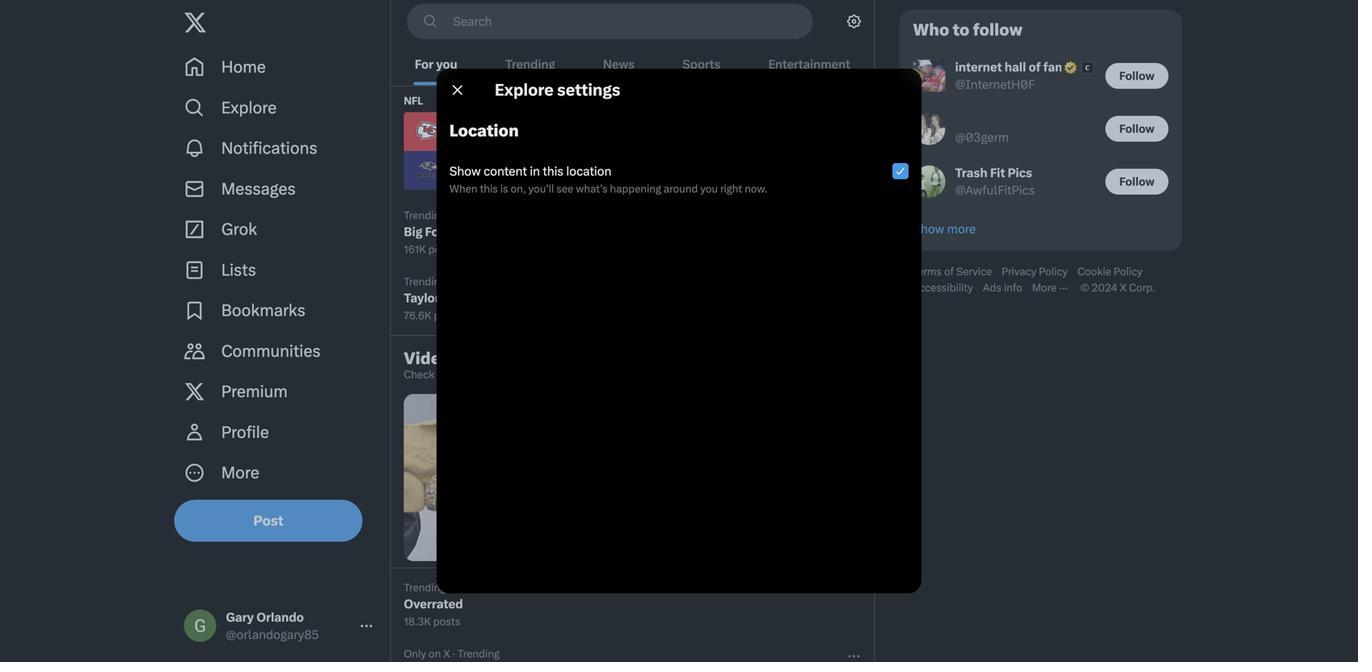 Task type: describe. For each thing, give the bounding box(es) containing it.
explore for explore settings
[[495, 80, 554, 100]]

in for states
[[448, 209, 457, 222]]

group containing explore settings
[[0, 0, 1358, 663]]

you'll
[[528, 183, 554, 195]]

@awfulfitpics link
[[955, 182, 1035, 199]]

entertainment
[[768, 57, 851, 72]]

and inside the trending in pop taylor and kelce 76.6k posts
[[442, 291, 465, 306]]

@interneth0f
[[955, 77, 1035, 92]]

trending right ·
[[458, 648, 500, 661]]

lists link
[[174, 250, 384, 291]]

privacy
[[1002, 266, 1037, 278]]

@interneth0f link
[[955, 76, 1035, 93]]

baltimore
[[456, 163, 515, 178]]

city
[[502, 125, 527, 139]]

lists
[[221, 261, 256, 280]]

of inside who to follow section
[[1029, 60, 1041, 74]]

see
[[556, 183, 574, 195]]

ads info link
[[983, 282, 1032, 295]]

premium link
[[174, 372, 384, 413]]

trending
[[545, 369, 586, 381]]

entertainment link
[[745, 43, 874, 86]]

on,
[[511, 183, 526, 195]]

161k
[[404, 243, 426, 256]]

follow button for @awfulfitpics
[[1106, 169, 1169, 195]]

notifications link
[[174, 128, 384, 169]]

terms of service link
[[912, 266, 1002, 279]]

videos for you check out these popular and trending videos for you
[[404, 349, 656, 381]]

privacy policy
[[1002, 266, 1068, 278]]

posts inside trending in pop overrated 18.3k posts
[[433, 616, 461, 629]]

1 vertical spatial this
[[480, 183, 498, 195]]

location
[[566, 164, 612, 179]]

follow for @awfulfitpics
[[1119, 175, 1155, 189]]

trending for trending in pop taylor and kelce 76.6k posts
[[404, 276, 446, 288]]

right
[[720, 183, 742, 195]]

premium
[[221, 383, 288, 402]]

these
[[455, 369, 483, 381]]

kelce
[[467, 291, 500, 306]]

content
[[484, 164, 527, 179]]

trash fit pics link
[[955, 165, 1035, 182]]

and inside the videos for you check out these popular and trending videos for you
[[525, 369, 543, 381]]

pics
[[1008, 166, 1032, 180]]

tab list containing for you
[[391, 43, 874, 86]]

in inside group
[[530, 164, 540, 179]]

76.6k
[[404, 310, 432, 322]]

states
[[494, 209, 525, 222]]

cookie policy link
[[1078, 266, 1152, 279]]

home link
[[174, 47, 384, 88]]

you right "for"
[[436, 57, 458, 72]]

trending for trending in united states big foot 161k posts
[[404, 209, 446, 222]]

primary navigation
[[174, 47, 384, 494]]

of inside footer navigation
[[944, 266, 954, 278]]

Search query text field
[[443, 4, 812, 38]]

notifications
[[221, 139, 317, 158]]

1 vertical spatial tab list
[[394, 395, 957, 562]]

news link
[[579, 43, 659, 86]]

pop for posts
[[459, 582, 478, 595]]

pop for kelce
[[459, 276, 478, 288]]

verified account image
[[1063, 60, 1078, 75]]

posts for and
[[434, 310, 461, 322]]

policy for privacy policy
[[1039, 266, 1068, 278]]

ads
[[983, 282, 1002, 294]]

2 follow from the top
[[1119, 122, 1155, 136]]

kansas city chiefs
[[456, 125, 568, 139]]

you right "videos"
[[638, 369, 656, 381]]

bookmarks link
[[174, 291, 384, 331]]

videos
[[404, 349, 459, 369]]

x for on
[[443, 648, 450, 661]]

show more link
[[900, 208, 1182, 250]]

when this is on, you'll see what's happening around you right now.
[[450, 183, 768, 195]]

x for 2024
[[1120, 282, 1127, 294]]

trending for trending
[[505, 57, 555, 72]]

explore for explore
[[221, 98, 277, 118]]

only on x · trending link
[[391, 639, 874, 663]]

show more
[[913, 222, 976, 237]]

grok link
[[174, 209, 384, 250]]

foot
[[425, 225, 451, 239]]

gary
[[226, 611, 254, 625]]

internet hall of fame link
[[955, 59, 1096, 76]]

post
[[253, 513, 283, 529]]

for
[[415, 57, 434, 72]]

communities link
[[174, 331, 384, 372]]

baltimore ravens
[[456, 163, 561, 178]]

who to follow section
[[900, 11, 1182, 250]]

internet hall of fame
[[955, 60, 1073, 74]]

messages
[[221, 179, 296, 199]]

orlando
[[256, 611, 304, 625]]

profile link
[[174, 413, 384, 453]]

overrated
[[404, 598, 463, 612]]

trending link
[[481, 43, 579, 86]]

check
[[404, 369, 435, 381]]

ads info
[[983, 282, 1023, 294]]

to
[[953, 20, 970, 40]]

popular
[[485, 369, 522, 381]]

big
[[404, 225, 422, 239]]



Task type: vqa. For each thing, say whether or not it's contained in the screenshot.
@BILLGATES
no



Task type: locate. For each thing, give the bounding box(es) containing it.
0 vertical spatial posts
[[428, 243, 456, 256]]

0 horizontal spatial and
[[442, 291, 465, 306]]

0 horizontal spatial show
[[450, 164, 481, 179]]

in for overrated
[[448, 582, 457, 595]]

trending
[[505, 57, 555, 72], [404, 209, 446, 222], [404, 276, 446, 288], [404, 582, 446, 595], [458, 648, 500, 661]]

is
[[500, 183, 508, 195]]

pop inside trending in pop overrated 18.3k posts
[[459, 582, 478, 595]]

ravens
[[518, 163, 561, 178]]

1 policy from the left
[[1039, 266, 1068, 278]]

show up the when
[[450, 164, 481, 179]]

0 vertical spatial and
[[442, 291, 465, 306]]

policy right privacy
[[1039, 266, 1068, 278]]

fit
[[990, 166, 1005, 180]]

0 vertical spatial this
[[543, 164, 564, 179]]

policy up © 2024 x corp.
[[1114, 266, 1143, 278]]

trending for trending in pop overrated 18.3k posts
[[404, 582, 446, 595]]

settings
[[557, 80, 620, 100]]

1 follow button from the top
[[1106, 63, 1169, 89]]

service
[[956, 266, 992, 278]]

cookie policy accessibility
[[912, 266, 1143, 294]]

only
[[404, 648, 426, 661]]

1 follow from the top
[[1119, 69, 1155, 83]]

0 horizontal spatial x
[[443, 648, 450, 661]]

when
[[450, 183, 478, 195]]

explore up city
[[495, 80, 554, 100]]

videos
[[588, 369, 620, 381]]

corp.
[[1129, 282, 1155, 294]]

policy inside privacy policy link
[[1039, 266, 1068, 278]]

show content in this location
[[450, 164, 612, 179]]

show left more
[[913, 222, 945, 237]]

1 horizontal spatial of
[[1029, 60, 1041, 74]]

internet
[[955, 60, 1002, 74]]

of
[[1029, 60, 1041, 74], [944, 266, 954, 278]]

in inside trending in pop overrated 18.3k posts
[[448, 582, 457, 595]]

only on x · trending
[[404, 648, 500, 661]]

1 pop from the top
[[459, 276, 478, 288]]

trending up taylor
[[404, 276, 446, 288]]

trending in pop taylor and kelce 76.6k posts
[[404, 276, 500, 322]]

show
[[450, 164, 481, 179], [913, 222, 945, 237]]

who
[[913, 20, 949, 40]]

explore inside dialog
[[495, 80, 554, 100]]

@awfulfitpics
[[955, 183, 1035, 198]]

trash
[[955, 166, 988, 180]]

2 pop from the top
[[459, 582, 478, 595]]

explore settings
[[495, 80, 620, 100]]

what's
[[576, 183, 608, 195]]

follow for @interneth0f
[[1119, 69, 1155, 83]]

0 vertical spatial follow button
[[1106, 63, 1169, 89]]

policy inside cookie policy accessibility
[[1114, 266, 1143, 278]]

©
[[1080, 282, 1090, 294]]

happening
[[610, 183, 661, 195]]

footer navigation
[[899, 264, 1182, 296]]

trash fit pics @awfulfitpics
[[955, 166, 1035, 198]]

pop up kelce at the left of the page
[[459, 276, 478, 288]]

trending up explore settings
[[505, 57, 555, 72]]

explore link
[[174, 88, 384, 128]]

out
[[437, 369, 453, 381]]

posts for big
[[428, 243, 456, 256]]

of up accessibility link
[[944, 266, 954, 278]]

0 vertical spatial show
[[450, 164, 481, 179]]

in inside the trending in pop taylor and kelce 76.6k posts
[[448, 276, 457, 288]]

more
[[947, 222, 976, 237]]

2 vertical spatial posts
[[433, 616, 461, 629]]

0 vertical spatial tab list
[[391, 43, 874, 86]]

18.3k
[[404, 616, 431, 629]]

you right these
[[489, 349, 519, 369]]

kansas
[[456, 125, 499, 139]]

@orlandogary85
[[226, 628, 319, 643]]

trending up 'overrated'
[[404, 582, 446, 595]]

0 horizontal spatial explore
[[221, 98, 277, 118]]

2024
[[1092, 282, 1118, 294]]

dialog containing explore settings
[[0, 0, 1358, 663]]

0 vertical spatial of
[[1029, 60, 1041, 74]]

policy
[[1039, 266, 1068, 278], [1114, 266, 1143, 278]]

posts
[[428, 243, 456, 256], [434, 310, 461, 322], [433, 616, 461, 629]]

accessibility
[[912, 282, 973, 294]]

you left the right
[[700, 183, 718, 195]]

fame
[[1044, 60, 1073, 74]]

1 horizontal spatial policy
[[1114, 266, 1143, 278]]

3 follow from the top
[[1119, 175, 1155, 189]]

@03germ link
[[955, 129, 1009, 146]]

0 horizontal spatial policy
[[1039, 266, 1068, 278]]

1 horizontal spatial show
[[913, 222, 945, 237]]

around
[[664, 183, 698, 195]]

for you
[[415, 57, 458, 72]]

in
[[530, 164, 540, 179], [448, 209, 457, 222], [448, 276, 457, 288], [448, 582, 457, 595]]

terms of service
[[912, 266, 992, 278]]

grok
[[221, 220, 257, 239]]

cookie
[[1078, 266, 1111, 278]]

0 vertical spatial pop
[[459, 276, 478, 288]]

explore down home
[[221, 98, 277, 118]]

home timeline element
[[391, 0, 957, 663]]

2 follow button from the top
[[1106, 116, 1169, 142]]

3 follow button from the top
[[1106, 169, 1169, 195]]

posts down foot
[[428, 243, 456, 256]]

1 horizontal spatial explore
[[495, 80, 554, 100]]

explore
[[495, 80, 554, 100], [221, 98, 277, 118]]

and left kelce at the left of the page
[[442, 291, 465, 306]]

x down cookie policy link
[[1120, 282, 1127, 294]]

Search search field
[[407, 4, 813, 39]]

follow button for @interneth0f
[[1106, 63, 1169, 89]]

for right "videos"
[[622, 369, 636, 381]]

1 vertical spatial pop
[[459, 582, 478, 595]]

you
[[436, 57, 458, 72], [700, 183, 718, 195], [489, 349, 519, 369], [638, 369, 656, 381]]

posts down 'overrated'
[[433, 616, 461, 629]]

in for taylor
[[448, 276, 457, 288]]

group
[[0, 0, 1358, 663]]

news
[[603, 57, 635, 72]]

and
[[442, 291, 465, 306], [525, 369, 543, 381]]

united
[[459, 209, 492, 222]]

for right out at the left bottom
[[462, 349, 486, 369]]

1 vertical spatial x
[[443, 648, 450, 661]]

1 vertical spatial of
[[944, 266, 954, 278]]

pop inside the trending in pop taylor and kelce 76.6k posts
[[459, 276, 478, 288]]

show for show content in this location
[[450, 164, 481, 179]]

location
[[450, 121, 519, 141]]

bookmarks
[[221, 301, 305, 321]]

1 horizontal spatial this
[[543, 164, 564, 179]]

© 2024 x corp.
[[1080, 282, 1155, 294]]

1 vertical spatial posts
[[434, 310, 461, 322]]

messages link
[[174, 169, 384, 209]]

0 horizontal spatial of
[[944, 266, 954, 278]]

2 vertical spatial follow
[[1119, 175, 1155, 189]]

pop
[[459, 276, 478, 288], [459, 582, 478, 595]]

x left ·
[[443, 648, 450, 661]]

trending inside trending in pop overrated 18.3k posts
[[404, 582, 446, 595]]

terms
[[912, 266, 942, 278]]

explore inside explore link
[[221, 98, 277, 118]]

chiefs
[[529, 125, 568, 139]]

0 vertical spatial follow
[[1119, 69, 1155, 83]]

1 vertical spatial follow button
[[1106, 116, 1169, 142]]

pop up 'overrated'
[[459, 582, 478, 595]]

this up see
[[543, 164, 564, 179]]

gary orlando @orlandogary85
[[226, 611, 319, 643]]

1 horizontal spatial x
[[1120, 282, 1127, 294]]

1 vertical spatial and
[[525, 369, 543, 381]]

1 vertical spatial follow
[[1119, 122, 1155, 136]]

dialog
[[0, 0, 1358, 663]]

1 vertical spatial show
[[913, 222, 945, 237]]

0 vertical spatial x
[[1120, 282, 1127, 294]]

this left 'is'
[[480, 183, 498, 195]]

2 vertical spatial follow button
[[1106, 169, 1169, 195]]

trending in united states big foot 161k posts
[[404, 209, 525, 256]]

posts inside the trending in pop taylor and kelce 76.6k posts
[[434, 310, 461, 322]]

@03germ
[[955, 130, 1009, 145]]

x inside home timeline element
[[443, 648, 450, 661]]

privacy policy link
[[1002, 266, 1078, 279]]

trending inside trending in united states big foot 161k posts
[[404, 209, 446, 222]]

posts inside trending in united states big foot 161k posts
[[428, 243, 456, 256]]

post link
[[174, 500, 363, 542]]

info
[[1004, 282, 1023, 294]]

for you link
[[391, 43, 481, 86]]

2 policy from the left
[[1114, 266, 1143, 278]]

in inside trending in united states big foot 161k posts
[[448, 209, 457, 222]]

accessibility link
[[912, 282, 983, 295]]

x
[[1120, 282, 1127, 294], [443, 648, 450, 661]]

1 horizontal spatial and
[[525, 369, 543, 381]]

x inside footer navigation
[[1120, 282, 1127, 294]]

trending up big
[[404, 209, 446, 222]]

of right 'hall'
[[1029, 60, 1041, 74]]

0 horizontal spatial for
[[462, 349, 486, 369]]

policy for cookie policy accessibility
[[1114, 266, 1143, 278]]

show for show more
[[913, 222, 945, 237]]

tab list
[[391, 43, 874, 86], [394, 395, 957, 562]]

trending in pop overrated 18.3k posts
[[404, 582, 478, 629]]

follow
[[973, 20, 1023, 40]]

and right popular
[[525, 369, 543, 381]]

nfl
[[404, 95, 423, 107]]

1 horizontal spatial for
[[622, 369, 636, 381]]

sports
[[683, 57, 721, 72]]

show inside show more link
[[913, 222, 945, 237]]

trending inside the trending in pop taylor and kelce 76.6k posts
[[404, 276, 446, 288]]

0 horizontal spatial this
[[480, 183, 498, 195]]

posts right '76.6k'
[[434, 310, 461, 322]]



